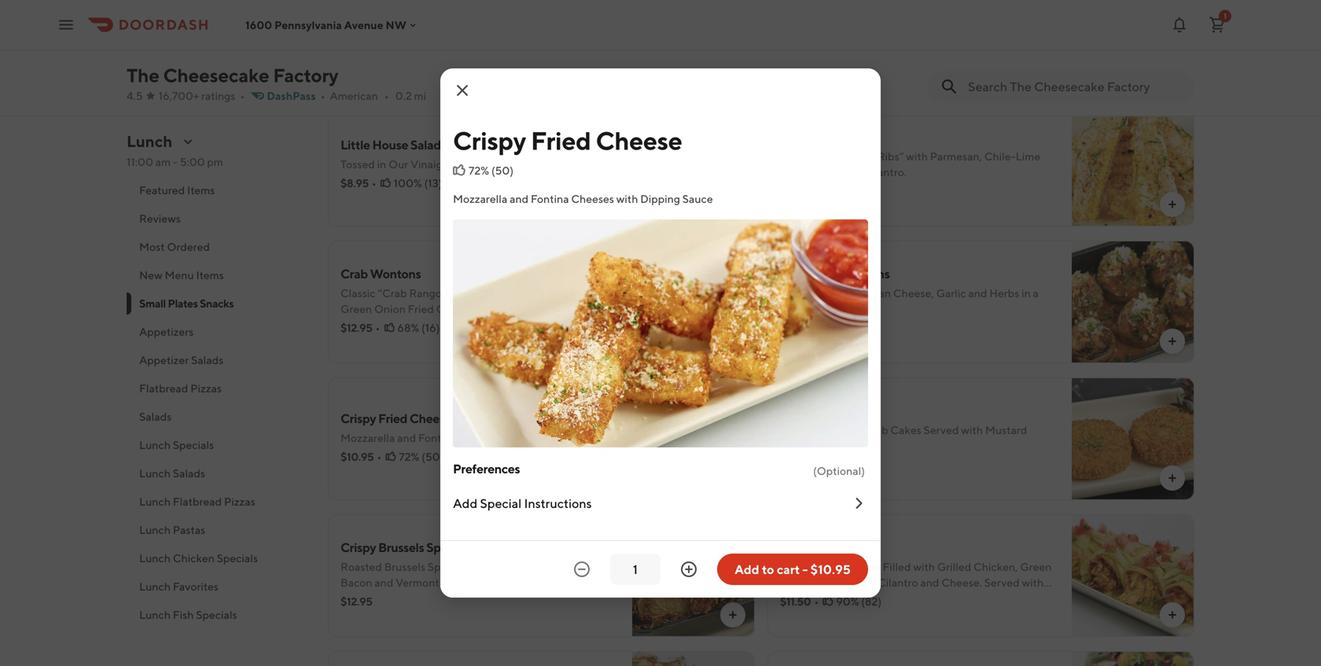 Task type: describe. For each thing, give the bounding box(es) containing it.
$12.95 • for crab
[[341, 321, 380, 334]]

the
[[127, 64, 160, 87]]

crispy fried cheese mozzarella and fontina cheeses with dipping sauce
[[341, 411, 601, 445]]

crispy brussels sprouts image
[[633, 515, 755, 637]]

add for add to cart - $10.95
[[735, 562, 760, 577]]

mi
[[414, 89, 427, 102]]

mayonnaise
[[781, 166, 841, 179]]

little inside little house salad tossed in our vinaigrette
[[341, 137, 370, 152]]

stuffed
[[781, 266, 822, 281]]

lunch fish specials
[[139, 609, 237, 622]]

to
[[762, 562, 775, 577]]

89%
[[839, 48, 860, 61]]

cakes
[[891, 424, 922, 437]]

(13)
[[424, 177, 442, 190]]

crispy for crispy crab bites bite-sized little crab cakes served with mustard sauce $12.50
[[781, 403, 816, 418]]

specials for fish
[[196, 609, 237, 622]]

lightly
[[341, 13, 375, 26]]

in inside stuffed mushrooms fontina and parmesan cheese, garlic and herbs in a wine sauce
[[1022, 287, 1031, 300]]

tortillas
[[842, 561, 881, 574]]

sauce inside crispy fried cheese mozzarella and fontina cheeses with dipping sauce
[[570, 432, 601, 445]]

lunch salads button
[[127, 459, 309, 488]]

dressing
[[437, 29, 480, 42]]

chicken taquitos image
[[1072, 515, 1195, 637]]

Current quantity is 1 number field
[[620, 561, 651, 578]]

cheesecake
[[163, 64, 269, 87]]

(16)
[[422, 321, 440, 334]]

72% inside crispy fried cheese dialog
[[469, 164, 489, 177]]

salads button
[[127, 403, 309, 431]]

cilantro.
[[864, 166, 907, 179]]

green inside crab wontons classic "crab rangoon" with crab, cream cheese and green onion fried crisp and served with sweet chili sauce
[[341, 303, 372, 316]]

(59)
[[862, 48, 883, 61]]

11:00 am - 5:00 pm
[[127, 155, 223, 168]]

a
[[1033, 287, 1039, 300]]

11:00
[[127, 155, 153, 168]]

lunch for lunch flatbread pizzas
[[139, 495, 171, 508]]

68%
[[398, 321, 419, 334]]

classic
[[341, 287, 376, 300]]

90%
[[837, 595, 860, 608]]

parmesan inside lightly breaded and topped with parmesan cheese. served with ranch dressing
[[508, 13, 558, 26]]

• for 100%
[[372, 177, 377, 190]]

(82)
[[862, 595, 882, 608]]

add to cart - $10.95 button
[[718, 554, 869, 585]]

crispy for crispy fried cheese
[[453, 126, 526, 155]]

fontina for and
[[531, 192, 569, 205]]

filled
[[883, 561, 912, 574]]

4.5
[[127, 89, 143, 102]]

crispy crab bites image
[[1072, 378, 1195, 500]]

special
[[480, 496, 522, 511]]

lunch for lunch
[[127, 132, 172, 151]]

menu
[[165, 269, 194, 282]]

$10.95 • for 72% (50)
[[341, 450, 382, 463]]

vinaigrette
[[411, 158, 467, 171]]

lunch pastas
[[139, 524, 205, 537]]

add item to cart image for $12.50
[[1167, 61, 1179, 74]]

chicken,
[[974, 561, 1019, 574]]

chili
[[581, 303, 605, 316]]

1 vertical spatial brussels
[[384, 561, 426, 574]]

flatbread pizzas button
[[127, 375, 309, 403]]

crab wontons classic "crab rangoon" with crab, cream cheese and green onion fried crisp and served with sweet chili sauce
[[341, 266, 610, 331]]

0 vertical spatial brussels
[[378, 540, 424, 555]]

fried zucchini image
[[633, 0, 755, 90]]

crispy fried cheese image
[[633, 378, 755, 500]]

herbs
[[990, 287, 1020, 300]]

- inside button
[[803, 562, 808, 577]]

lunch pastas button
[[127, 516, 309, 544]]

fire roasted corn "ribs" with parmesan, chile-lime mayonnaise and cilantro.
[[781, 150, 1041, 179]]

91% (79)
[[837, 321, 879, 334]]

corn,
[[812, 576, 840, 589]]

fried for crispy fried cheese mozzarella and fontina cheeses with dipping sauce
[[378, 411, 408, 426]]

american • 0.2 mi
[[330, 89, 427, 102]]

little inside crispy crab bites bite-sized little crab cakes served with mustard sauce $12.50
[[835, 424, 862, 437]]

add item to cart image for crab wontons
[[727, 335, 740, 348]]

lunch flatbread pizzas
[[139, 495, 255, 508]]

roasted inside "fire roasted corn "ribs" with parmesan, chile-lime mayonnaise and cilantro."
[[802, 150, 844, 163]]

89% (59)
[[839, 48, 883, 61]]

add special instructions
[[453, 496, 592, 511]]

5:00
[[180, 155, 205, 168]]

new menu items
[[139, 269, 224, 282]]

salads inside "button"
[[139, 410, 172, 423]]

fontina for mushrooms
[[781, 287, 819, 300]]

stuffed mushrooms image
[[1072, 241, 1195, 364]]

green inside chicken taquitos crispy corn tortillas filled with grilled chicken, green chile, corn, onion, cilantro and cheese. served with avocado cream and salsa verde
[[1021, 561, 1052, 574]]

taquitos
[[829, 540, 876, 555]]

open menu image
[[57, 15, 76, 34]]

sauce inside crispy crab bites bite-sized little crab cakes served with mustard sauce $12.50
[[781, 439, 811, 452]]

lunch for lunch salads
[[139, 467, 171, 480]]

1 $12.50 from the top
[[781, 48, 813, 61]]

• for 90%
[[815, 595, 819, 608]]

pizzas inside button
[[190, 382, 222, 395]]

$12.50 •
[[781, 48, 821, 61]]

80% (10)
[[399, 48, 444, 61]]

little house salad image
[[633, 104, 755, 227]]

$12.50 inside crispy crab bites bite-sized little crab cakes served with mustard sauce $12.50
[[781, 458, 813, 471]]

appetizers
[[139, 325, 194, 338]]

cheese inside crab wontons classic "crab rangoon" with crab, cream cheese and green onion fried crisp and served with sweet chili sauce
[[551, 287, 589, 300]]

cheese for crispy fried cheese mozzarella and fontina cheeses with dipping sauce
[[410, 411, 452, 426]]

add to cart - $10.95
[[735, 562, 851, 577]]

0 horizontal spatial 72%
[[399, 450, 420, 463]]

cheeses inside crispy fried cheese dialog
[[572, 192, 614, 205]]

0 horizontal spatial -
[[173, 155, 178, 168]]

(79)
[[859, 321, 879, 334]]

68% (16)
[[398, 321, 440, 334]]

$10.95 • for 80% (10)
[[341, 48, 382, 61]]

fish
[[173, 609, 194, 622]]

cheese. inside lightly breaded and topped with parmesan cheese. served with ranch dressing
[[560, 13, 601, 26]]

bacon
[[341, 576, 373, 589]]

wine
[[781, 303, 808, 316]]

lunch for lunch chicken specials
[[139, 552, 171, 565]]

(50) inside crispy fried cheese dialog
[[492, 164, 514, 177]]

lunch favorites button
[[127, 573, 309, 601]]

ranch
[[402, 29, 434, 42]]

0 vertical spatial items
[[187, 184, 215, 197]]

lunch for lunch favorites
[[139, 580, 171, 593]]

beet and avocado salad image
[[1072, 651, 1195, 666]]

lunch flatbread pizzas button
[[127, 488, 309, 516]]

served inside crispy crab bites bite-sized little crab cakes served with mustard sauce $12.50
[[924, 424, 960, 437]]

lunch chicken specials button
[[127, 544, 309, 573]]

flatbread inside button
[[139, 382, 188, 395]]

flatbread pizzas
[[139, 382, 222, 395]]

in inside little house salad tossed in our vinaigrette
[[377, 158, 387, 171]]

sauce inside crispy fried cheese dialog
[[683, 192, 713, 205]]

onion,
[[842, 576, 876, 589]]

fontina inside crispy fried cheese mozzarella and fontina cheeses with dipping sauce
[[419, 432, 457, 445]]

served inside lightly breaded and topped with parmesan cheese. served with ranch dressing
[[341, 29, 376, 42]]

mozzarella inside crispy fried cheese mozzarella and fontina cheeses with dipping sauce
[[341, 432, 395, 445]]

butter
[[478, 576, 510, 589]]

chile-
[[985, 150, 1016, 163]]

leaves
[[524, 561, 559, 574]]

and inside lightly breaded and topped with parmesan cheese. served with ranch dressing
[[423, 13, 442, 26]]

$12.95 for crab
[[341, 321, 373, 334]]

specials for chicken
[[217, 552, 258, 565]]

16,700+ ratings •
[[159, 89, 245, 102]]

lunch specials button
[[127, 431, 309, 459]]

lunch for lunch pastas
[[139, 524, 171, 537]]

preferences
[[453, 461, 520, 476]]

and inside "fire roasted corn "ribs" with parmesan, chile-lime mayonnaise and cilantro."
[[843, 166, 862, 179]]

91%
[[837, 321, 857, 334]]

pm
[[207, 155, 223, 168]]

"ribs"
[[873, 150, 904, 163]]

crispy for crispy brussels sprouts roasted brussels sprouts and crispy leaves tossed with bacon and vermont maple-butter glaze $12.95
[[341, 540, 376, 555]]

crispy crab bites bite-sized little crab cakes served with mustard sauce $12.50
[[781, 403, 1028, 471]]

cheese,
[[894, 287, 935, 300]]

crispy brussels sprouts roasted brussels sprouts and crispy leaves tossed with bacon and vermont maple-butter glaze $12.95
[[341, 540, 620, 608]]

2 horizontal spatial crab
[[864, 424, 889, 437]]



Task type: vqa. For each thing, say whether or not it's contained in the screenshot.
lunch flatbread pizzas button
yes



Task type: locate. For each thing, give the bounding box(es) containing it.
fontina up the wine
[[781, 287, 819, 300]]

$12.95 down classic
[[341, 321, 373, 334]]

crispy inside dialog
[[453, 126, 526, 155]]

corn
[[846, 150, 871, 163], [815, 561, 840, 574]]

$12.95 down bacon
[[341, 595, 373, 608]]

0 vertical spatial corn
[[846, 150, 871, 163]]

cheese. inside chicken taquitos crispy corn tortillas filled with grilled chicken, green chile, corn, onion, cilantro and cheese. served with avocado cream and salsa verde
[[942, 576, 983, 589]]

$12.95 • down classic
[[341, 321, 380, 334]]

lunch for lunch fish specials
[[139, 609, 171, 622]]

1 horizontal spatial -
[[803, 562, 808, 577]]

parmesan,
[[931, 150, 983, 163]]

street corn image
[[1072, 104, 1195, 227]]

favorites
[[173, 580, 219, 593]]

salads down appetizers button
[[191, 354, 224, 367]]

add for add special instructions
[[453, 496, 478, 511]]

lunch down 'lunch specials'
[[139, 467, 171, 480]]

• for 89%
[[817, 48, 821, 61]]

1 vertical spatial $10.95
[[341, 450, 374, 463]]

cheese inside dialog
[[596, 126, 683, 155]]

avocado
[[781, 592, 825, 605]]

0 vertical spatial parmesan
[[508, 13, 558, 26]]

1 $12.95 • from the left
[[341, 321, 380, 334]]

$12.95 •
[[341, 321, 380, 334], [781, 321, 820, 334]]

0 vertical spatial dipping
[[641, 192, 681, 205]]

reviews
[[139, 212, 181, 225]]

flatbread inside button
[[173, 495, 222, 508]]

1 vertical spatial parmesan
[[842, 287, 892, 300]]

salad
[[411, 137, 441, 152]]

served down lightly
[[341, 29, 376, 42]]

1 vertical spatial cheeses
[[459, 432, 502, 445]]

parmesan down mushrooms on the right top of the page
[[842, 287, 892, 300]]

1 horizontal spatial roasted
[[802, 150, 844, 163]]

1 vertical spatial mozzarella
[[341, 432, 395, 445]]

0 horizontal spatial dipping
[[528, 432, 568, 445]]

1 horizontal spatial parmesan
[[842, 287, 892, 300]]

1 horizontal spatial dipping
[[641, 192, 681, 205]]

appetizer salads
[[139, 354, 224, 367]]

crispy fried cheese dialog
[[441, 68, 881, 598]]

- right cart
[[803, 562, 808, 577]]

1 horizontal spatial $12.95 •
[[781, 321, 820, 334]]

crab
[[341, 266, 368, 281], [818, 403, 846, 418], [864, 424, 889, 437]]

$12.95 • down the wine
[[781, 321, 820, 334]]

0 horizontal spatial little
[[341, 137, 370, 152]]

$8.95 •
[[341, 177, 377, 190]]

lunch fish specials button
[[127, 601, 309, 629]]

crispy inside crispy crab bites bite-sized little crab cakes served with mustard sauce $12.50
[[781, 403, 816, 418]]

0 vertical spatial salads
[[191, 354, 224, 367]]

crab up classic
[[341, 266, 368, 281]]

1 vertical spatial flatbread
[[173, 495, 222, 508]]

fontina up preferences
[[419, 432, 457, 445]]

little house salad tossed in our vinaigrette
[[341, 137, 467, 171]]

tossed inside crispy brussels sprouts roasted brussels sprouts and crispy leaves tossed with bacon and vermont maple-butter glaze $12.95
[[561, 561, 596, 574]]

roasted up bacon
[[341, 561, 382, 574]]

1 vertical spatial dipping
[[528, 432, 568, 445]]

crab,
[[486, 287, 513, 300]]

crispy for crispy fried cheese mozzarella and fontina cheeses with dipping sauce
[[341, 411, 376, 426]]

1600 pennsylvania avenue nw button
[[245, 18, 419, 31]]

(50) right the vinaigrette
[[492, 164, 514, 177]]

-
[[173, 155, 178, 168], [803, 562, 808, 577]]

0 horizontal spatial mozzarella
[[341, 432, 395, 445]]

• for 72%
[[377, 450, 382, 463]]

corn left "ribs"
[[846, 150, 871, 163]]

0 horizontal spatial parmesan
[[508, 13, 558, 26]]

salads up lunch flatbread pizzas
[[173, 467, 205, 480]]

close crispy fried cheese image
[[453, 81, 472, 100]]

fried inside crispy fried cheese mozzarella and fontina cheeses with dipping sauce
[[378, 411, 408, 426]]

dipping inside crispy fried cheese dialog
[[641, 192, 681, 205]]

0 vertical spatial $10.95
[[341, 48, 374, 61]]

pizzas down lunch salads button
[[224, 495, 255, 508]]

parmesan right "topped"
[[508, 13, 558, 26]]

with inside crispy brussels sprouts roasted brussels sprouts and crispy leaves tossed with bacon and vermont maple-butter glaze $12.95
[[598, 561, 620, 574]]

lunch left favorites
[[139, 580, 171, 593]]

cheeses down crispy fried cheese on the top of page
[[572, 192, 614, 205]]

72% (50) inside crispy fried cheese dialog
[[469, 164, 514, 177]]

onion
[[374, 303, 406, 316]]

2 $12.95 • from the left
[[781, 321, 820, 334]]

pizzas inside button
[[224, 495, 255, 508]]

lunch specials
[[139, 439, 214, 452]]

0 horizontal spatial tossed
[[341, 158, 375, 171]]

tossed right leaves
[[561, 561, 596, 574]]

fontina down crispy fried cheese on the top of page
[[531, 192, 569, 205]]

$10.95 for 72%
[[341, 450, 374, 463]]

brussels
[[378, 540, 424, 555], [384, 561, 426, 574]]

2 vertical spatial fried
[[378, 411, 408, 426]]

(50) down crispy fried cheese mozzarella and fontina cheeses with dipping sauce
[[422, 450, 444, 463]]

0 vertical spatial cheese
[[596, 126, 683, 155]]

1 horizontal spatial 72% (50)
[[469, 164, 514, 177]]

with inside crispy fried cheese mozzarella and fontina cheeses with dipping sauce
[[504, 432, 526, 445]]

2 vertical spatial crab
[[864, 424, 889, 437]]

0 vertical spatial fried
[[531, 126, 591, 155]]

cream right crab,
[[515, 287, 549, 300]]

1 horizontal spatial cheese.
[[942, 576, 983, 589]]

0 vertical spatial $12.50
[[781, 48, 813, 61]]

$10.95
[[341, 48, 374, 61], [341, 450, 374, 463], [811, 562, 851, 577]]

little down "bites"
[[835, 424, 862, 437]]

2 vertical spatial fontina
[[419, 432, 457, 445]]

lunch for lunch specials
[[139, 439, 171, 452]]

new menu items button
[[127, 261, 309, 290]]

$12.95 inside crispy brussels sprouts roasted brussels sprouts and crispy leaves tossed with bacon and vermont maple-butter glaze $12.95
[[341, 595, 373, 608]]

sprouts
[[427, 540, 470, 555], [428, 561, 467, 574]]

0 vertical spatial $10.95 •
[[341, 48, 382, 61]]

- right am
[[173, 155, 178, 168]]

1 horizontal spatial (50)
[[492, 164, 514, 177]]

1 horizontal spatial crab
[[818, 403, 846, 418]]

0 horizontal spatial in
[[377, 158, 387, 171]]

avocado tacos image
[[633, 651, 755, 666]]

tossed
[[341, 158, 375, 171], [561, 561, 596, 574]]

topped
[[444, 13, 482, 26]]

specials inside lunch fish specials button
[[196, 609, 237, 622]]

72%
[[469, 164, 489, 177], [399, 450, 420, 463]]

1 vertical spatial $12.50
[[781, 458, 813, 471]]

chicken taquitos crispy corn tortillas filled with grilled chicken, green chile, corn, onion, cilantro and cheese. served with avocado cream and salsa verde
[[781, 540, 1052, 605]]

add item to cart image for crispy brussels sprouts
[[727, 609, 740, 622]]

cream inside crab wontons classic "crab rangoon" with crab, cream cheese and green onion fried crisp and served with sweet chili sauce
[[515, 287, 549, 300]]

72% right the vinaigrette
[[469, 164, 489, 177]]

90% (82)
[[837, 595, 882, 608]]

in
[[377, 158, 387, 171], [1022, 287, 1031, 300]]

1 vertical spatial cheese.
[[942, 576, 983, 589]]

add item to cart image for stuffed mushrooms
[[1167, 335, 1179, 348]]

cream down onion,
[[827, 592, 861, 605]]

am
[[156, 155, 171, 168]]

• for 91%
[[816, 321, 820, 334]]

1 $10.95 • from the top
[[341, 48, 382, 61]]

0 vertical spatial green
[[341, 303, 372, 316]]

0 horizontal spatial cheeses
[[459, 432, 502, 445]]

1 horizontal spatial cheeses
[[572, 192, 614, 205]]

0 horizontal spatial corn
[[815, 561, 840, 574]]

0.2
[[395, 89, 412, 102]]

little
[[341, 137, 370, 152], [835, 424, 862, 437]]

featured
[[139, 184, 185, 197]]

crisp
[[436, 303, 463, 316]]

chicken up favorites
[[173, 552, 215, 565]]

0 vertical spatial add
[[453, 496, 478, 511]]

0 vertical spatial little
[[341, 137, 370, 152]]

pennsylvania
[[275, 18, 342, 31]]

items up snacks
[[196, 269, 224, 282]]

1 vertical spatial corn
[[815, 561, 840, 574]]

0 vertical spatial 72%
[[469, 164, 489, 177]]

cream inside chicken taquitos crispy corn tortillas filled with grilled chicken, green chile, corn, onion, cilantro and cheese. served with avocado cream and salsa verde
[[827, 592, 861, 605]]

1 vertical spatial add
[[735, 562, 760, 577]]

72% (50) down crispy fried cheese mozzarella and fontina cheeses with dipping sauce
[[399, 450, 444, 463]]

corn up "corn,"
[[815, 561, 840, 574]]

crab down "bites"
[[864, 424, 889, 437]]

specials down 'lunch favorites' button
[[196, 609, 237, 622]]

green down classic
[[341, 303, 372, 316]]

stuffed mushrooms fontina and parmesan cheese, garlic and herbs in a wine sauce
[[781, 266, 1039, 316]]

1 vertical spatial sprouts
[[428, 561, 467, 574]]

1 horizontal spatial fontina
[[531, 192, 569, 205]]

served inside crab wontons classic "crab rangoon" with crab, cream cheese and green onion fried crisp and served with sweet chili sauce
[[486, 303, 521, 316]]

in left our
[[377, 158, 387, 171]]

nw
[[386, 18, 407, 31]]

0 horizontal spatial cheese
[[410, 411, 452, 426]]

80%
[[399, 48, 422, 61]]

green right "chicken," at the right bottom
[[1021, 561, 1052, 574]]

specials down lunch pastas button
[[217, 552, 258, 565]]

lunch down lunch pastas
[[139, 552, 171, 565]]

$10.95 for 80%
[[341, 48, 374, 61]]

2 horizontal spatial cheese
[[596, 126, 683, 155]]

flatbread down appetizer
[[139, 382, 188, 395]]

dipping
[[641, 192, 681, 205], [528, 432, 568, 445]]

mustard
[[986, 424, 1028, 437]]

roasted inside crispy brussels sprouts roasted brussels sprouts and crispy leaves tossed with bacon and vermont maple-butter glaze $12.95
[[341, 561, 382, 574]]

pastas
[[173, 524, 205, 537]]

avenue
[[344, 18, 384, 31]]

add item to cart image
[[1167, 61, 1179, 74], [1167, 198, 1179, 211], [727, 335, 740, 348], [1167, 609, 1179, 622]]

1 vertical spatial green
[[1021, 561, 1052, 574]]

lunch down "lunch salads" at the left of the page
[[139, 495, 171, 508]]

0 vertical spatial specials
[[173, 439, 214, 452]]

1 vertical spatial crab
[[818, 403, 846, 418]]

glaze
[[513, 576, 542, 589]]

1 vertical spatial salads
[[139, 410, 172, 423]]

crab wontons image
[[633, 241, 755, 364]]

sauce inside stuffed mushrooms fontina and parmesan cheese, garlic and herbs in a wine sauce
[[810, 303, 841, 316]]

most ordered button
[[127, 233, 309, 261]]

0 vertical spatial cream
[[515, 287, 549, 300]]

with inside crispy fried cheese dialog
[[617, 192, 638, 205]]

0 vertical spatial sprouts
[[427, 540, 470, 555]]

1 vertical spatial pizzas
[[224, 495, 255, 508]]

Item Search search field
[[969, 78, 1183, 95]]

1 horizontal spatial green
[[1021, 561, 1052, 574]]

$8.95
[[341, 177, 369, 190]]

crispy inside crispy fried cheese mozzarella and fontina cheeses with dipping sauce
[[341, 411, 376, 426]]

2 vertical spatial salads
[[173, 467, 205, 480]]

salads
[[191, 354, 224, 367], [139, 410, 172, 423], [173, 467, 205, 480]]

1 horizontal spatial 72%
[[469, 164, 489, 177]]

fried for crispy fried cheese
[[531, 126, 591, 155]]

with inside crispy crab bites bite-sized little crab cakes served with mustard sauce $12.50
[[962, 424, 984, 437]]

parmesan
[[508, 13, 558, 26], [842, 287, 892, 300]]

1 horizontal spatial in
[[1022, 287, 1031, 300]]

1 vertical spatial fontina
[[781, 287, 819, 300]]

and inside crispy fried cheese dialog
[[510, 192, 529, 205]]

72% (50) right the vinaigrette
[[469, 164, 514, 177]]

16,700+
[[159, 89, 199, 102]]

"crab
[[378, 287, 407, 300]]

0 vertical spatial crab
[[341, 266, 368, 281]]

crab up sized
[[818, 403, 846, 418]]

1 horizontal spatial mozzarella
[[453, 192, 508, 205]]

0 horizontal spatial green
[[341, 303, 372, 316]]

add left to
[[735, 562, 760, 577]]

mozzarella inside crispy fried cheese dialog
[[453, 192, 508, 205]]

0 vertical spatial (50)
[[492, 164, 514, 177]]

decrease quantity by 1 image
[[573, 560, 592, 579]]

roasted up mayonnaise
[[802, 150, 844, 163]]

lime
[[1016, 150, 1041, 163]]

1 horizontal spatial chicken
[[781, 540, 827, 555]]

1 vertical spatial -
[[803, 562, 808, 577]]

in left a
[[1022, 287, 1031, 300]]

$12.95 • for stuffed
[[781, 321, 820, 334]]

$10.95 inside button
[[811, 562, 851, 577]]

1 horizontal spatial corn
[[846, 150, 871, 163]]

0 vertical spatial mozzarella
[[453, 192, 508, 205]]

tossed up the $8.95 • on the left top of the page
[[341, 158, 375, 171]]

0 vertical spatial roasted
[[802, 150, 844, 163]]

most
[[139, 240, 165, 253]]

lunch up "lunch salads" at the left of the page
[[139, 439, 171, 452]]

salads up 'lunch specials'
[[139, 410, 172, 423]]

served inside chicken taquitos crispy corn tortillas filled with grilled chicken, green chile, corn, onion, cilantro and cheese. served with avocado cream and salsa verde
[[985, 576, 1020, 589]]

1 vertical spatial in
[[1022, 287, 1031, 300]]

$12.95 for stuffed
[[781, 321, 812, 334]]

1 horizontal spatial cheese
[[551, 287, 589, 300]]

1 horizontal spatial little
[[835, 424, 862, 437]]

increase quantity by 1 image
[[680, 560, 699, 579]]

chicken up add to cart - $10.95 at the right bottom
[[781, 540, 827, 555]]

crispy inside chicken taquitos crispy corn tortillas filled with grilled chicken, green chile, corn, onion, cilantro and cheese. served with avocado cream and salsa verde
[[781, 561, 813, 574]]

1 horizontal spatial pizzas
[[224, 495, 255, 508]]

with inside "fire roasted corn "ribs" with parmesan, chile-lime mayonnaise and cilantro."
[[907, 150, 928, 163]]

add item to cart image for chicken taquitos
[[1167, 609, 1179, 622]]

0 horizontal spatial (50)
[[422, 450, 444, 463]]

items down 5:00
[[187, 184, 215, 197]]

2 vertical spatial $10.95
[[811, 562, 851, 577]]

1 vertical spatial 72% (50)
[[399, 450, 444, 463]]

• for 80%
[[377, 48, 382, 61]]

corn inside "fire roasted corn "ribs" with parmesan, chile-lime mayonnaise and cilantro."
[[846, 150, 871, 163]]

fontina inside stuffed mushrooms fontina and parmesan cheese, garlic and herbs in a wine sauce
[[781, 287, 819, 300]]

1 horizontal spatial cream
[[827, 592, 861, 605]]

cheeses up preferences
[[459, 432, 502, 445]]

tossed inside little house salad tossed in our vinaigrette
[[341, 158, 375, 171]]

wontons
[[370, 266, 421, 281]]

0 vertical spatial cheeses
[[572, 192, 614, 205]]

specials inside lunch chicken specials button
[[217, 552, 258, 565]]

add inside 'button'
[[453, 496, 478, 511]]

1 vertical spatial $10.95 •
[[341, 450, 382, 463]]

0 horizontal spatial cream
[[515, 287, 549, 300]]

lightly breaded and topped with parmesan cheese. served with ranch dressing
[[341, 13, 601, 42]]

breaded
[[378, 13, 421, 26]]

lunch left fish
[[139, 609, 171, 622]]

fire
[[781, 150, 800, 163]]

flatbread up pastas
[[173, 495, 222, 508]]

1 horizontal spatial tossed
[[561, 561, 596, 574]]

chicken inside button
[[173, 552, 215, 565]]

(optional)
[[814, 465, 865, 478]]

served down "chicken," at the right bottom
[[985, 576, 1020, 589]]

1 vertical spatial items
[[196, 269, 224, 282]]

1 vertical spatial (50)
[[422, 450, 444, 463]]

lunch left pastas
[[139, 524, 171, 537]]

1 vertical spatial roasted
[[341, 561, 382, 574]]

fried inside dialog
[[531, 126, 591, 155]]

add inside button
[[735, 562, 760, 577]]

1 vertical spatial 72%
[[399, 450, 420, 463]]

dipping inside crispy fried cheese mozzarella and fontina cheeses with dipping sauce
[[528, 432, 568, 445]]

0 horizontal spatial chicken
[[173, 552, 215, 565]]

bites
[[848, 403, 876, 418]]

small
[[139, 297, 166, 310]]

100%
[[394, 177, 422, 190]]

0 vertical spatial tossed
[[341, 158, 375, 171]]

corn inside chicken taquitos crispy corn tortillas filled with grilled chicken, green chile, corn, onion, cilantro and cheese. served with avocado cream and salsa verde
[[815, 561, 840, 574]]

sauce inside crab wontons classic "crab rangoon" with crab, cream cheese and green onion fried crisp and served with sweet chili sauce
[[341, 318, 371, 331]]

1 vertical spatial cheese
[[551, 287, 589, 300]]

small plates snacks
[[139, 297, 234, 310]]

2 $10.95 • from the top
[[341, 450, 382, 463]]

served right cakes
[[924, 424, 960, 437]]

1 vertical spatial cream
[[827, 592, 861, 605]]

ordered
[[167, 240, 210, 253]]

lunch chicken specials
[[139, 552, 258, 565]]

0 horizontal spatial fontina
[[419, 432, 457, 445]]

1 button
[[1202, 9, 1234, 41]]

2 vertical spatial cheese
[[410, 411, 452, 426]]

2 $12.50 from the top
[[781, 458, 813, 471]]

green
[[341, 303, 372, 316], [1021, 561, 1052, 574]]

pizzas down appetizer salads button
[[190, 382, 222, 395]]

specials up "lunch salads" at the left of the page
[[173, 439, 214, 452]]

0 horizontal spatial cheese.
[[560, 13, 601, 26]]

chicken
[[781, 540, 827, 555], [173, 552, 215, 565]]

lunch favorites
[[139, 580, 219, 593]]

appetizer salads button
[[127, 346, 309, 375]]

the cheesecake factory
[[127, 64, 339, 87]]

dashpass •
[[267, 89, 325, 102]]

parmesan inside stuffed mushrooms fontina and parmesan cheese, garlic and herbs in a wine sauce
[[842, 287, 892, 300]]

specials inside lunch specials button
[[173, 439, 214, 452]]

factory
[[273, 64, 339, 87]]

add item to cart image
[[727, 61, 740, 74], [1167, 335, 1179, 348], [1167, 472, 1179, 485], [727, 609, 740, 622]]

cheese for crispy fried cheese
[[596, 126, 683, 155]]

72% down crispy fried cheese mozzarella and fontina cheeses with dipping sauce
[[399, 450, 420, 463]]

0 horizontal spatial crab
[[341, 266, 368, 281]]

fontina
[[531, 192, 569, 205], [781, 287, 819, 300], [419, 432, 457, 445]]

add left 'special'
[[453, 496, 478, 511]]

korean fried cauliflower image
[[1072, 0, 1195, 90]]

add item to cart image for crispy crab bites
[[1167, 472, 1179, 485]]

and inside crispy fried cheese mozzarella and fontina cheeses with dipping sauce
[[397, 432, 416, 445]]

1 items, open order cart image
[[1209, 15, 1227, 34]]

chicken inside chicken taquitos crispy corn tortillas filled with grilled chicken, green chile, corn, onion, cilantro and cheese. served with avocado cream and salsa verde
[[781, 540, 827, 555]]

$12.95 down the wine
[[781, 321, 812, 334]]

add item to cart image for lightly breaded and topped with parmesan cheese. served with ranch dressing
[[727, 61, 740, 74]]

flatbread
[[139, 382, 188, 395], [173, 495, 222, 508]]

0 vertical spatial pizzas
[[190, 382, 222, 395]]

mozzarella and fontina cheeses with dipping sauce
[[453, 192, 713, 205]]

lunch up 11:00
[[127, 132, 172, 151]]

little left house
[[341, 137, 370, 152]]

1 horizontal spatial add
[[735, 562, 760, 577]]

fontina inside crispy fried cheese dialog
[[531, 192, 569, 205]]

served down crab,
[[486, 303, 521, 316]]

salads for appetizer salads
[[191, 354, 224, 367]]

add special instructions button
[[453, 482, 869, 525]]

fried inside crab wontons classic "crab rangoon" with crab, cream cheese and green onion fried crisp and served with sweet chili sauce
[[408, 303, 434, 316]]

1600 pennsylvania avenue nw
[[245, 18, 407, 31]]

0 vertical spatial flatbread
[[139, 382, 188, 395]]

notification bell image
[[1171, 15, 1190, 34]]

salads for lunch salads
[[173, 467, 205, 480]]

cheeses inside crispy fried cheese mozzarella and fontina cheeses with dipping sauce
[[459, 432, 502, 445]]

roasted
[[802, 150, 844, 163], [341, 561, 382, 574]]

72% (50)
[[469, 164, 514, 177], [399, 450, 444, 463]]

$12.50 left 89%
[[781, 48, 813, 61]]

0 vertical spatial 72% (50)
[[469, 164, 514, 177]]

$12.50 down bite-
[[781, 458, 813, 471]]

• for 68%
[[376, 321, 380, 334]]

cheese inside crispy fried cheese mozzarella and fontina cheeses with dipping sauce
[[410, 411, 452, 426]]

crab inside crab wontons classic "crab rangoon" with crab, cream cheese and green onion fried crisp and served with sweet chili sauce
[[341, 266, 368, 281]]



